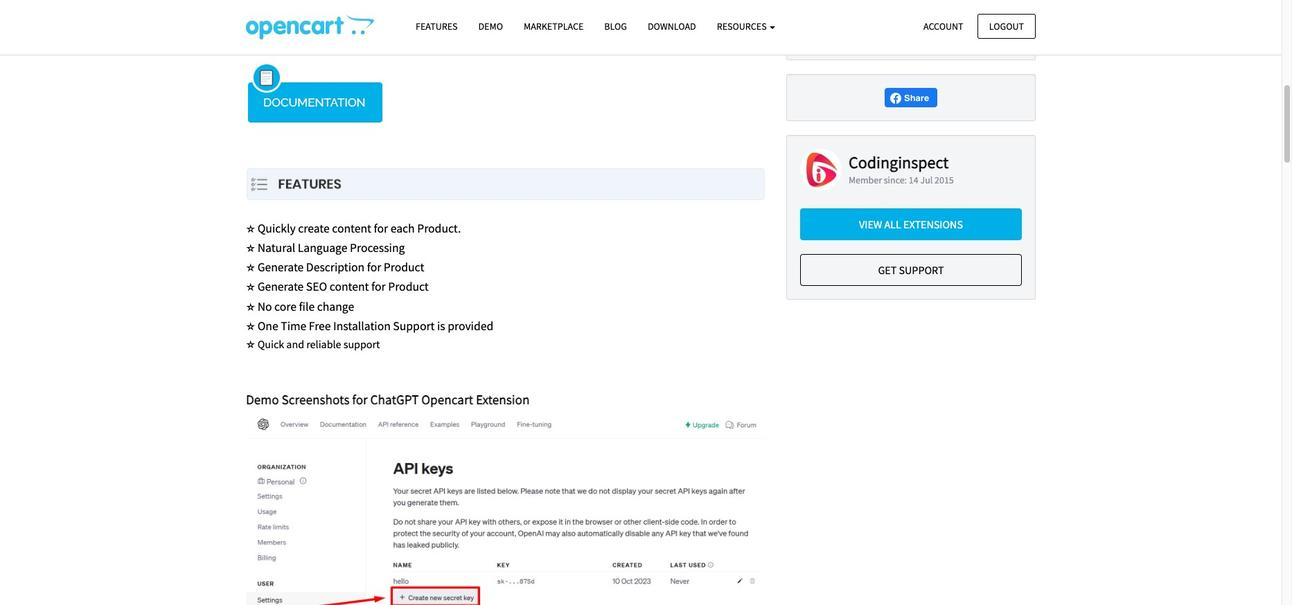 Task type: vqa. For each thing, say whether or not it's contained in the screenshot.
Commercial All LINK
no



Task type: describe. For each thing, give the bounding box(es) containing it.
quick
[[258, 337, 284, 351]]

codinginspect member since: 14 jul 2015
[[849, 152, 954, 186]]

quickly
[[258, 221, 296, 236]]

get support
[[879, 263, 945, 277]]

extension
[[476, 391, 530, 408]]

reliable
[[307, 337, 341, 351]]

2015
[[935, 174, 954, 186]]

installation
[[333, 319, 391, 334]]

quickly
[[638, 17, 675, 32]]

2 meta from the left
[[521, 36, 546, 52]]

get support link
[[801, 254, 1023, 286]]

marketplace link
[[514, 15, 594, 39]]

resources
[[717, 20, 769, 33]]

content inside use advance natural language processing and machine learning models. with help of this extension you can quickly create content for each product. for example: description, meta title, meta description, meta tags & etc.
[[711, 17, 751, 32]]

3 ✫ from the top
[[246, 261, 255, 275]]

demo for demo screenshots for chatgpt opencart extension
[[246, 391, 279, 408]]

time
[[281, 319, 307, 334]]

product. inside use advance natural language processing and machine learning models. with help of this extension you can quickly create content for each product. for example: description, meta title, meta description, meta tags & etc.
[[289, 36, 333, 52]]

help
[[485, 17, 508, 32]]

each inside '✫ quickly create content for each product. ✫ natural language processing ✫ generate description for product ✫ generate seo content for product ✫ no core file change ✫ one time free installation support is provided ✫ quick and reliable support'
[[391, 221, 415, 236]]

2 generate from the top
[[258, 280, 304, 295]]

you
[[596, 17, 615, 32]]

demo for demo
[[479, 20, 503, 33]]

0 vertical spatial product
[[384, 260, 425, 275]]

features
[[416, 20, 458, 33]]

language
[[668, 0, 714, 13]]

5 ✫ from the top
[[246, 300, 255, 314]]

use advance natural language processing and machine learning models. with help of this extension you can quickly create content for each product. for example: description, meta title, meta description, meta tags & etc.
[[246, 0, 751, 52]]

resources link
[[707, 15, 786, 39]]

can
[[617, 17, 636, 32]]

machine
[[325, 17, 370, 32]]

one
[[258, 319, 278, 334]]

since:
[[884, 174, 907, 186]]

logout
[[990, 20, 1025, 32]]

and inside use advance natural language processing and machine learning models. with help of this extension you can quickly create content for each product. for example: description, meta title, meta description, meta tags & etc.
[[303, 17, 323, 32]]

chatgpt
[[371, 391, 419, 408]]

get
[[879, 263, 897, 277]]

no
[[258, 299, 272, 314]]

with
[[460, 17, 483, 32]]

account
[[924, 20, 964, 32]]

view all extensions
[[860, 217, 964, 231]]

features link
[[406, 15, 468, 39]]

natural
[[629, 0, 665, 13]]

each inside use advance natural language processing and machine learning models. with help of this extension you can quickly create content for each product. for example: description, meta title, meta description, meta tags & etc.
[[263, 36, 287, 52]]

change
[[317, 299, 354, 314]]

marketplace
[[524, 20, 584, 33]]

extensions
[[904, 217, 964, 231]]

14
[[909, 174, 919, 186]]

processing
[[350, 241, 405, 256]]

3 meta from the left
[[612, 36, 637, 52]]

etc.
[[675, 36, 693, 52]]

support
[[344, 337, 380, 351]]

use
[[563, 0, 581, 13]]

blog link
[[594, 15, 638, 39]]

is
[[437, 319, 446, 334]]



Task type: locate. For each thing, give the bounding box(es) containing it.
view
[[860, 217, 883, 231]]

product.
[[289, 36, 333, 52], [417, 221, 461, 236]]

4 ✫ from the top
[[246, 280, 255, 294]]

all
[[885, 217, 902, 231]]

generate up core
[[258, 280, 304, 295]]

create inside '✫ quickly create content for each product. ✫ natural language processing ✫ generate description for product ✫ generate seo content for product ✫ no core file change ✫ one time free installation support is provided ✫ quick and reliable support'
[[298, 221, 330, 236]]

support inside '✫ quickly create content for each product. ✫ natural language processing ✫ generate description for product ✫ generate seo content for product ✫ no core file change ✫ one time free installation support is provided ✫ quick and reliable support'
[[393, 319, 435, 334]]

for
[[246, 36, 260, 52], [336, 36, 350, 52], [374, 221, 388, 236], [367, 260, 381, 275], [372, 280, 386, 295], [352, 391, 368, 408]]

and
[[303, 17, 323, 32], [287, 337, 304, 351]]

and inside '✫ quickly create content for each product. ✫ natural language processing ✫ generate description for product ✫ generate seo content for product ✫ no core file change ✫ one time free installation support is provided ✫ quick and reliable support'
[[287, 337, 304, 351]]

1 horizontal spatial meta
[[521, 36, 546, 52]]

0 horizontal spatial meta
[[465, 36, 490, 52]]

of
[[510, 17, 521, 32]]

meta
[[465, 36, 490, 52], [521, 36, 546, 52], [612, 36, 637, 52]]

1 generate from the top
[[258, 260, 304, 275]]

free
[[309, 319, 331, 334]]

1 vertical spatial product
[[388, 280, 429, 295]]

content up change
[[330, 280, 369, 295]]

create up language
[[298, 221, 330, 236]]

blog
[[605, 20, 627, 33]]

1 horizontal spatial support
[[899, 263, 945, 277]]

codinginspect image
[[801, 149, 842, 191]]

1 ✫ from the top
[[246, 222, 255, 236]]

product. inside '✫ quickly create content for each product. ✫ natural language processing ✫ generate description for product ✫ generate seo content for product ✫ no core file change ✫ one time free installation support is provided ✫ quick and reliable support'
[[417, 221, 461, 236]]

1 vertical spatial demo
[[246, 391, 279, 408]]

advance
[[584, 0, 626, 13]]

jul
[[921, 174, 933, 186]]

each down processing
[[263, 36, 287, 52]]

view all extensions link
[[801, 208, 1023, 240]]

1 vertical spatial content
[[332, 221, 372, 236]]

1 meta from the left
[[465, 36, 490, 52]]

meta down this on the top left
[[521, 36, 546, 52]]

1 horizontal spatial create
[[677, 17, 709, 32]]

0 horizontal spatial product.
[[289, 36, 333, 52]]

meta down blog
[[612, 36, 637, 52]]

1 horizontal spatial product.
[[417, 221, 461, 236]]

models.
[[416, 17, 457, 32]]

create inside use advance natural language processing and machine learning models. with help of this extension you can quickly create content for each product. for example: description, meta title, meta description, meta tags & etc.
[[677, 17, 709, 32]]

0 horizontal spatial each
[[263, 36, 287, 52]]

support right get
[[899, 263, 945, 277]]

2 description, from the left
[[548, 36, 610, 52]]

content
[[711, 17, 751, 32], [332, 221, 372, 236], [330, 280, 369, 295]]

&
[[665, 36, 672, 52]]

title,
[[493, 36, 518, 52]]

support
[[899, 263, 945, 277], [393, 319, 435, 334]]

processing
[[246, 17, 301, 32]]

6 ✫ from the top
[[246, 319, 255, 333]]

0 vertical spatial each
[[263, 36, 287, 52]]

2 vertical spatial content
[[330, 280, 369, 295]]

7 ✫ from the top
[[246, 337, 255, 351]]

extension
[[544, 17, 594, 32]]

opencart
[[422, 391, 474, 408]]

0 vertical spatial content
[[711, 17, 751, 32]]

support inside "link"
[[899, 263, 945, 277]]

each
[[263, 36, 287, 52], [391, 221, 415, 236]]

example:
[[352, 36, 399, 52]]

content up the processing
[[332, 221, 372, 236]]

generate
[[258, 260, 304, 275], [258, 280, 304, 295]]

1 vertical spatial each
[[391, 221, 415, 236]]

1 horizontal spatial each
[[391, 221, 415, 236]]

demo up title,
[[479, 20, 503, 33]]

tags
[[639, 36, 662, 52]]

learning
[[372, 17, 414, 32]]

core
[[275, 299, 297, 314]]

✫ quickly create content for each product. ✫ natural language processing ✫ generate description for product ✫ generate seo content for product ✫ no core file change ✫ one time free installation support is provided ✫ quick and reliable support
[[246, 221, 494, 351]]

description,
[[401, 36, 463, 52], [548, 36, 610, 52]]

0 horizontal spatial demo
[[246, 391, 279, 408]]

generate down the natural
[[258, 260, 304, 275]]

demo link
[[468, 15, 514, 39]]

0 vertical spatial generate
[[258, 260, 304, 275]]

download
[[648, 20, 696, 33]]

2 ✫ from the top
[[246, 241, 255, 255]]

file
[[299, 299, 315, 314]]

product
[[384, 260, 425, 275], [388, 280, 429, 295]]

description, down features
[[401, 36, 463, 52]]

description, down the extension
[[548, 36, 610, 52]]

logout link
[[978, 14, 1036, 39]]

1 vertical spatial generate
[[258, 280, 304, 295]]

0 vertical spatial and
[[303, 17, 323, 32]]

and left machine
[[303, 17, 323, 32]]

codinginspect
[[849, 152, 949, 173]]

1 vertical spatial product.
[[417, 221, 461, 236]]

✫
[[246, 222, 255, 236], [246, 241, 255, 255], [246, 261, 255, 275], [246, 280, 255, 294], [246, 300, 255, 314], [246, 319, 255, 333], [246, 337, 255, 351]]

demo
[[479, 20, 503, 33], [246, 391, 279, 408]]

natural
[[258, 241, 295, 256]]

demo left screenshots
[[246, 391, 279, 408]]

support left the is
[[393, 319, 435, 334]]

0 horizontal spatial create
[[298, 221, 330, 236]]

0 vertical spatial support
[[899, 263, 945, 277]]

2 horizontal spatial meta
[[612, 36, 637, 52]]

0 vertical spatial create
[[677, 17, 709, 32]]

demo screenshots for chatgpt opencart extension
[[246, 391, 530, 408]]

seo
[[306, 280, 327, 295]]

content down 'language'
[[711, 17, 751, 32]]

each up the processing
[[391, 221, 415, 236]]

opencart - chatgpt for opencart image
[[246, 15, 374, 40]]

this
[[523, 17, 542, 32]]

member
[[849, 174, 882, 186]]

1 horizontal spatial demo
[[479, 20, 503, 33]]

description
[[306, 260, 365, 275]]

provided
[[448, 319, 494, 334]]

0 horizontal spatial description,
[[401, 36, 463, 52]]

1 vertical spatial support
[[393, 319, 435, 334]]

language
[[298, 241, 348, 256]]

screenshots
[[282, 391, 350, 408]]

1 horizontal spatial description,
[[548, 36, 610, 52]]

and down time
[[287, 337, 304, 351]]

1 vertical spatial and
[[287, 337, 304, 351]]

0 horizontal spatial support
[[393, 319, 435, 334]]

download link
[[638, 15, 707, 39]]

1 vertical spatial create
[[298, 221, 330, 236]]

1 description, from the left
[[401, 36, 463, 52]]

create down 'language'
[[677, 17, 709, 32]]

0 vertical spatial product.
[[289, 36, 333, 52]]

0 vertical spatial demo
[[479, 20, 503, 33]]

create
[[677, 17, 709, 32], [298, 221, 330, 236]]

meta down with
[[465, 36, 490, 52]]

account link
[[912, 14, 976, 39]]



